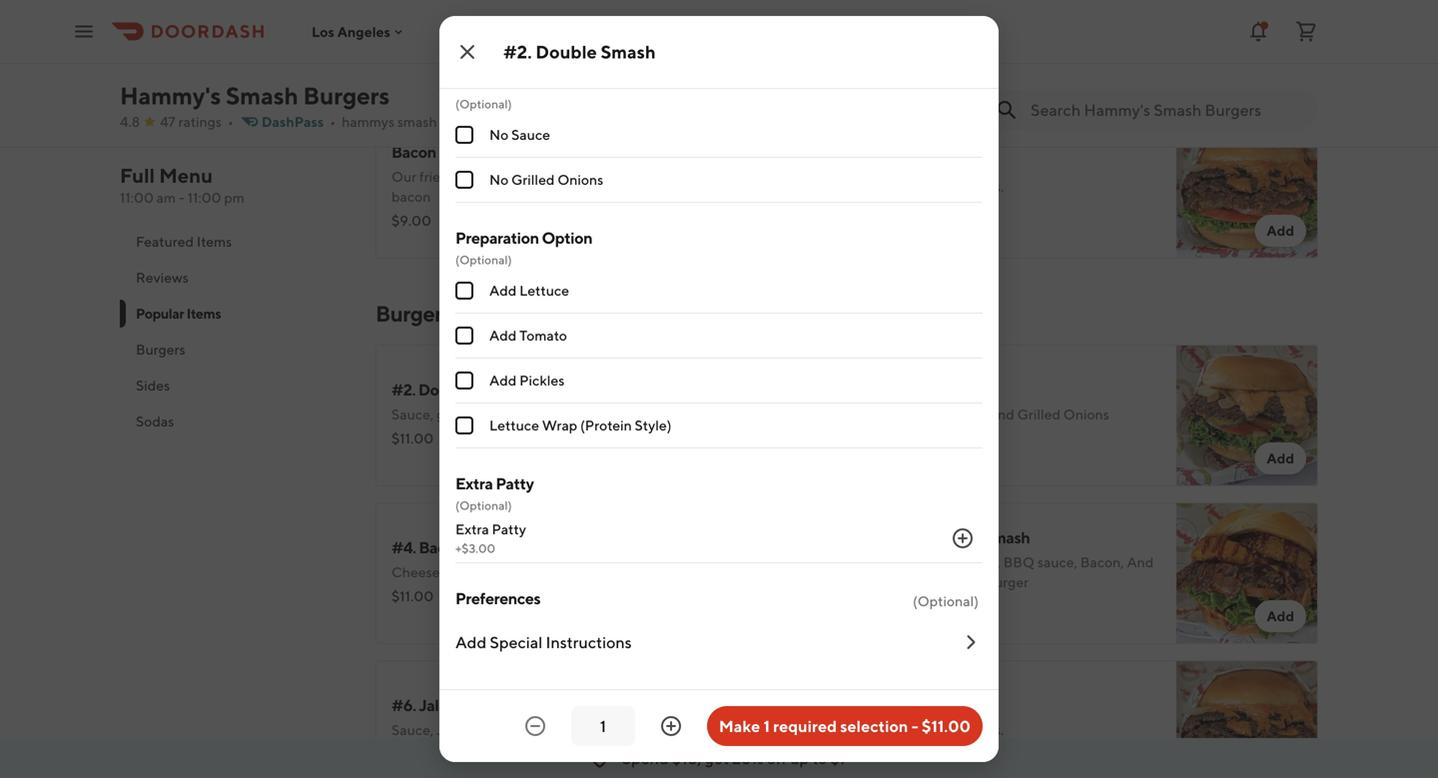 Task type: locate. For each thing, give the bounding box(es) containing it.
1 vertical spatial bbq
[[899, 528, 933, 547]]

bacon
[[392, 142, 436, 161], [936, 528, 981, 547], [419, 538, 464, 557]]

$11.00 left lettuce wrap (protein style) "option" at bottom left
[[392, 430, 434, 447]]

1 bacon, from the top
[[1081, 10, 1125, 27]]

patty inside extra patty (optional)
[[496, 474, 534, 493]]

0 vertical spatial $9.00
[[392, 212, 432, 229]]

patty up extra patty +$3.00
[[496, 474, 534, 493]]

sauce,
[[871, 178, 913, 195], [392, 406, 434, 423], [392, 722, 434, 738], [871, 722, 913, 738]]

bacon, inside cheese, bacon, sauce, grilled onions. $11.00
[[446, 20, 489, 37]]

0 vertical spatial on
[[943, 30, 960, 47]]

(optional) up extra patty +$3.00
[[456, 499, 512, 513]]

on inside "#5. bbq bacon smash comes with cheese, bbq sauce, bacon, and onion rings on the burger $12.00"
[[943, 574, 960, 590]]

#4.
[[392, 538, 416, 557]]

llc
[[502, 113, 517, 130]]

items up reviews 'button' at left top
[[197, 233, 232, 250]]

1 horizontal spatial 11:00
[[188, 189, 221, 206]]

grilled inside #4. bacon smash cheese, bacon, sauce, grilled onions. $11.00
[[535, 564, 575, 580]]

- for menu
[[179, 189, 185, 206]]

1 vertical spatial #3.
[[871, 696, 895, 715]]

comes for comes with sauce and grilled onions $8.00
[[871, 406, 916, 423]]

2 $9.00 from the top
[[392, 746, 432, 762]]

bacon, up the close #2. double smash image on the top left of the page
[[446, 20, 489, 37]]

0 vertical spatial #4. bacon smash image
[[697, 0, 839, 101]]

$11.00 left the close #2. double smash image on the top left of the page
[[392, 44, 434, 61]]

bbq
[[1004, 10, 1035, 27], [899, 528, 933, 547], [1004, 554, 1035, 570]]

0 items, open order cart image
[[1295, 19, 1319, 43]]

lettuce up tomato
[[520, 282, 569, 299]]

preparation
[[456, 228, 539, 247]]

1 horizontal spatial onions
[[1064, 406, 1110, 423]]

lettuce wrap (protein style)
[[490, 417, 672, 434]]

1 vertical spatial double
[[419, 380, 470, 399]]

0 horizontal spatial #2.
[[392, 380, 416, 399]]

#2. double smash sauce, grilled onions. $11.00
[[392, 380, 525, 447]]

1 and from the top
[[1127, 10, 1154, 27]]

0 vertical spatial burgers
[[303, 81, 390, 110]]

1 the from the top
[[962, 30, 984, 47]]

triple
[[898, 152, 938, 171], [898, 696, 938, 715]]

jalapeños,grilled
[[437, 722, 547, 738]]

double inside 'dialog'
[[536, 41, 597, 62]]

burgers left add tomato option
[[376, 301, 452, 327]]

2 rings from the top
[[910, 574, 941, 590]]

2 on from the top
[[943, 574, 960, 590]]

1 horizontal spatial •
[[330, 113, 336, 130]]

1 $9.00 from the top
[[392, 212, 432, 229]]

$11.00 down the #4. on the left bottom
[[392, 588, 434, 604]]

sauce, for 2nd #3. triple smash image from the bottom
[[871, 178, 913, 195]]

the
[[962, 30, 984, 47], [962, 574, 984, 590]]

with inside "#5. bbq bacon smash comes with cheese, bbq sauce, bacon, and onion rings on the burger $12.00"
[[919, 554, 946, 570]]

make 1 required selection - $11.00
[[719, 717, 971, 736]]

notification bell image
[[1247, 19, 1271, 43]]

1 vertical spatial onions
[[1064, 406, 1110, 423]]

2 #3. from the top
[[871, 696, 895, 715]]

No Sauce checkbox
[[456, 126, 474, 144]]

and inside comes with sauce and grilled onions $8.00
[[991, 406, 1015, 423]]

1 vertical spatial triple
[[898, 696, 938, 715]]

1 vertical spatial bacon,
[[446, 564, 489, 580]]

no inside no (optional)
[[456, 72, 477, 91]]

double
[[536, 41, 597, 62], [419, 380, 470, 399]]

double for #2. double smash sauce, grilled onions. $11.00
[[419, 380, 470, 399]]

sauce, for #6. jalapeño smash image
[[392, 722, 434, 738]]

(optional) up 2
[[456, 97, 512, 111]]

#5. bbq bacon smash image for bacon add button
[[1177, 503, 1319, 644]]

1 horizontal spatial double
[[536, 41, 597, 62]]

1 vertical spatial and
[[991, 406, 1015, 423]]

extra up +$3.00
[[456, 521, 489, 538]]

2 vertical spatial burgers
[[136, 341, 185, 358]]

bacon cheese fries our fries, topped with melted cheese, and bacon $9.00
[[392, 142, 655, 229]]

1 horizontal spatial #2.
[[504, 41, 532, 62]]

hammys
[[342, 113, 395, 130]]

1 vertical spatial no
[[490, 126, 509, 143]]

$9.00
[[392, 212, 432, 229], [392, 746, 432, 762]]

make 1 required selection - $11.00 button
[[707, 706, 983, 746]]

onions
[[550, 722, 592, 738]]

2 bacon, from the top
[[446, 564, 489, 580]]

#5. bbq bacon smash image for 4th add button from the bottom
[[1177, 0, 1319, 101]]

featured items button
[[120, 224, 352, 260]]

add tomato
[[490, 327, 567, 344]]

11:00 down the menu
[[188, 189, 221, 206]]

lettuce
[[520, 282, 569, 299], [490, 417, 539, 434]]

0 horizontal spatial and
[[631, 168, 655, 185]]

0 vertical spatial comes
[[871, 10, 916, 27]]

0 vertical spatial #2.
[[504, 41, 532, 62]]

1 #3. from the top
[[871, 152, 895, 171]]

1 #3. triple smash sauce, grilled onions. $13.00 from the top
[[871, 152, 1004, 219]]

cheese, inside "#5. bbq bacon smash comes with cheese, bbq sauce, bacon, and onion rings on the burger $12.00"
[[949, 554, 1001, 570]]

bacon right the #5. at the right of the page
[[936, 528, 981, 547]]

1 vertical spatial burger
[[987, 574, 1029, 590]]

0 vertical spatial no
[[456, 72, 477, 91]]

1 vertical spatial $13.00
[[871, 746, 916, 762]]

#3. for 2nd #3. triple smash image from the bottom
[[871, 152, 895, 171]]

cheese, inside cheese, bacon, sauce, grilled onions. $11.00
[[392, 20, 443, 37]]

preparation option group
[[456, 227, 983, 449]]

double down cheese
[[536, 41, 597, 62]]

#3. triple smash image
[[1177, 117, 1319, 259], [1177, 660, 1319, 778]]

add button for smash
[[1255, 215, 1307, 247]]

1 vertical spatial patty
[[492, 521, 526, 538]]

items right popular
[[187, 305, 221, 322]]

comes
[[871, 10, 916, 27], [871, 406, 916, 423], [871, 554, 916, 570]]

1 horizontal spatial -
[[912, 717, 919, 736]]

3 comes from the top
[[871, 554, 916, 570]]

2 vertical spatial bbq
[[1004, 554, 1035, 570]]

0 horizontal spatial sauce
[[512, 126, 550, 143]]

bacon right the #4. on the left bottom
[[419, 538, 464, 557]]

sauce, inside '#6. jalapeño smash sauce, jalapeños,grilled onions $9.00'
[[392, 722, 434, 738]]

bacon up our
[[392, 142, 436, 161]]

0 vertical spatial bbq
[[1004, 10, 1035, 27]]

1 comes from the top
[[871, 10, 916, 27]]

sauce, for #2. double smash image
[[392, 406, 434, 423]]

1 vertical spatial #5. bbq bacon smash image
[[1177, 503, 1319, 644]]

onions
[[558, 171, 604, 188], [1064, 406, 1110, 423]]

full menu 11:00 am - 11:00 pm
[[120, 164, 245, 206]]

3 add button from the top
[[1255, 443, 1307, 475]]

1 vertical spatial onion
[[871, 574, 907, 590]]

smash inside #2. double smash sauce, grilled onions. $11.00
[[473, 380, 520, 399]]

2 add button from the top
[[1255, 215, 1307, 247]]

1 • from the left
[[228, 113, 234, 130]]

and inside "#5. bbq bacon smash comes with cheese, bbq sauce, bacon, and onion rings on the burger $12.00"
[[1127, 554, 1154, 570]]

0 vertical spatial onions
[[558, 171, 604, 188]]

reviews button
[[120, 260, 352, 296]]

$8.00
[[871, 430, 911, 447]]

items for popular items
[[187, 305, 221, 322]]

no grilled onions
[[490, 171, 604, 188]]

1 horizontal spatial grilled
[[1018, 406, 1061, 423]]

melted
[[532, 168, 577, 185]]

0 vertical spatial #5. bbq bacon smash image
[[1177, 0, 1319, 101]]

patty up +$3.00
[[492, 521, 526, 538]]

2 $13.00 from the top
[[871, 746, 916, 762]]

grilled
[[535, 20, 575, 37], [916, 178, 956, 195], [437, 406, 477, 423], [535, 564, 575, 580], [916, 722, 956, 738]]

1 vertical spatial bacon,
[[1081, 554, 1125, 570]]

get
[[705, 749, 729, 768]]

• right ratings
[[228, 113, 234, 130]]

rings
[[910, 30, 941, 47], [910, 574, 941, 590]]

0 vertical spatial #3. triple smash image
[[1177, 117, 1319, 259]]

0 vertical spatial triple
[[898, 152, 938, 171]]

0 vertical spatial items
[[197, 233, 232, 250]]

0 vertical spatial onion
[[871, 30, 907, 47]]

1 vertical spatial #3. triple smash sauce, grilled onions. $13.00
[[871, 696, 1004, 762]]

1 vertical spatial #2.
[[392, 380, 416, 399]]

onion
[[871, 30, 907, 47], [871, 574, 907, 590]]

grilled for #2. double smash image
[[437, 406, 477, 423]]

items for featured items
[[197, 233, 232, 250]]

1 vertical spatial lettuce
[[490, 417, 539, 434]]

onions. for 2nd #3. triple smash image from the bottom
[[959, 178, 1004, 195]]

11:00
[[120, 189, 154, 206], [188, 189, 221, 206]]

instructions
[[546, 633, 632, 652]]

tomato
[[520, 327, 567, 344]]

-
[[179, 189, 185, 206], [912, 717, 919, 736]]

1 onion from the top
[[871, 30, 907, 47]]

(optional) inside no "group"
[[456, 97, 512, 111]]

#2. left add pickles option
[[392, 380, 416, 399]]

1 vertical spatial #3. triple smash image
[[1177, 660, 1319, 778]]

and inside bacon cheese fries our fries, topped with melted cheese, and bacon $9.00
[[631, 168, 655, 185]]

47
[[160, 113, 176, 130]]

2 extra from the top
[[456, 521, 489, 538]]

#4. bacon smash image
[[697, 0, 839, 101], [697, 503, 839, 644]]

1 horizontal spatial sauce
[[949, 406, 988, 423]]

2 the from the top
[[962, 574, 984, 590]]

1 vertical spatial #4. bacon smash image
[[697, 503, 839, 644]]

0 horizontal spatial 11:00
[[120, 189, 154, 206]]

burgers
[[303, 81, 390, 110], [376, 301, 452, 327], [136, 341, 185, 358]]

add pickles
[[490, 372, 565, 389]]

2 onion from the top
[[871, 574, 907, 590]]

0 vertical spatial bacon,
[[446, 20, 489, 37]]

bbq inside comes with cheese, bbq sauce, bacon, and onion rings on the burger
[[1004, 10, 1035, 27]]

1 vertical spatial and
[[1127, 554, 1154, 570]]

hammy's smash burgers
[[120, 81, 390, 110]]

featured
[[136, 233, 194, 250]]

1 #3. triple smash image from the top
[[1177, 117, 1319, 259]]

bacon,
[[446, 20, 489, 37], [446, 564, 489, 580]]

on
[[943, 30, 960, 47], [943, 574, 960, 590]]

(optional) inside extra patty (optional)
[[456, 499, 512, 513]]

0 vertical spatial and
[[1127, 10, 1154, 27]]

1 vertical spatial rings
[[910, 574, 941, 590]]

$9.00 down bacon
[[392, 212, 432, 229]]

extra inside extra patty +$3.00
[[456, 521, 489, 538]]

1 burger from the top
[[987, 30, 1029, 47]]

items inside button
[[197, 233, 232, 250]]

1 vertical spatial -
[[912, 717, 919, 736]]

add
[[1267, 64, 1295, 81], [1267, 222, 1295, 239], [490, 282, 517, 299], [490, 327, 517, 344], [490, 372, 517, 389], [1267, 450, 1295, 467], [1267, 608, 1295, 624], [456, 633, 487, 652]]

1 11:00 from the left
[[120, 189, 154, 206]]

0 horizontal spatial double
[[419, 380, 470, 399]]

burgers down popular
[[136, 341, 185, 358]]

increase quantity by 1 image
[[951, 527, 975, 551]]

onions. for #2. double smash image
[[480, 406, 525, 423]]

0 vertical spatial and
[[631, 168, 655, 185]]

#2.
[[504, 41, 532, 62], [392, 380, 416, 399]]

smash
[[601, 41, 656, 62], [226, 81, 298, 110], [940, 152, 987, 171], [473, 380, 520, 399], [984, 528, 1031, 547], [467, 538, 513, 557], [486, 696, 533, 715], [940, 696, 987, 715]]

4 add button from the top
[[1255, 600, 1307, 632]]

2 vertical spatial no
[[490, 171, 509, 188]]

- right selection
[[912, 717, 919, 736]]

cheese,
[[949, 10, 1001, 27], [392, 20, 443, 37], [949, 554, 1001, 570], [392, 564, 443, 580]]

#4. bacon smash image for smash
[[697, 503, 839, 644]]

no
[[456, 72, 477, 91], [490, 126, 509, 143], [490, 171, 509, 188]]

1
[[764, 717, 770, 736]]

0 vertical spatial extra
[[456, 474, 493, 493]]

patty for extra patty (optional)
[[496, 474, 534, 493]]

No Grilled Onions checkbox
[[456, 171, 474, 189]]

items
[[197, 233, 232, 250], [187, 305, 221, 322]]

special
[[490, 633, 543, 652]]

2 #4. bacon smash image from the top
[[697, 503, 839, 644]]

sodas button
[[120, 404, 352, 440]]

onions.
[[578, 20, 623, 37], [959, 178, 1004, 195], [480, 406, 525, 423], [578, 564, 623, 580], [959, 722, 1004, 738]]

#2. inside #2. double smash sauce, grilled onions. $11.00
[[392, 380, 416, 399]]

1 vertical spatial comes
[[871, 406, 916, 423]]

1 vertical spatial on
[[943, 574, 960, 590]]

cheese, inside #4. bacon smash cheese, bacon, sauce, grilled onions. $11.00
[[392, 564, 443, 580]]

close #2. double smash image
[[456, 40, 480, 64]]

burger
[[987, 30, 1029, 47], [987, 574, 1029, 590]]

1 extra from the top
[[456, 474, 493, 493]]

0 vertical spatial #3. triple smash sauce, grilled onions. $13.00
[[871, 152, 1004, 219]]

#6.
[[392, 696, 416, 715]]

0 horizontal spatial •
[[228, 113, 234, 130]]

extra inside extra patty (optional)
[[456, 474, 493, 493]]

2 vertical spatial comes
[[871, 554, 916, 570]]

double inside #2. double smash sauce, grilled onions. $11.00
[[419, 380, 470, 399]]

add button
[[1255, 57, 1307, 89], [1255, 215, 1307, 247], [1255, 443, 1307, 475], [1255, 600, 1307, 632]]

(optional) down increase quantity by 1 image
[[913, 593, 979, 609]]

1 vertical spatial extra
[[456, 521, 489, 538]]

reviews
[[136, 269, 189, 286]]

#2. down cheese
[[504, 41, 532, 62]]

bacon inside bacon cheese fries our fries, topped with melted cheese, and bacon $9.00
[[392, 142, 436, 161]]

Add Tomato checkbox
[[456, 327, 474, 345]]

#5. bbq bacon smash image
[[1177, 0, 1319, 101], [1177, 503, 1319, 644]]

0 vertical spatial #3.
[[871, 152, 895, 171]]

sauce, inside #2. double smash sauce, grilled onions. $11.00
[[392, 406, 434, 423]]

hammys smash burgers 2 llc
[[342, 113, 517, 130]]

1 vertical spatial grilled
[[1018, 406, 1061, 423]]

no down the close #2. double smash image on the top left of the page
[[456, 72, 477, 91]]

sauce, inside cheese, bacon, sauce, grilled onions. $11.00
[[492, 20, 532, 37]]

comes inside comes with sauce and grilled onions $8.00
[[871, 406, 916, 423]]

bacon
[[392, 188, 431, 205]]

spend $15, get 25% off up to $7
[[622, 749, 849, 768]]

1 #5. bbq bacon smash image from the top
[[1177, 0, 1319, 101]]

onions. inside #2. double smash sauce, grilled onions. $11.00
[[480, 406, 525, 423]]

comes inside "#5. bbq bacon smash comes with cheese, bbq sauce, bacon, and onion rings on the burger $12.00"
[[871, 554, 916, 570]]

• left 'hammys'
[[330, 113, 336, 130]]

$9.00 inside bacon cheese fries our fries, topped with melted cheese, and bacon $9.00
[[392, 212, 432, 229]]

no down the fries
[[490, 171, 509, 188]]

2 #5. bbq bacon smash image from the top
[[1177, 503, 1319, 644]]

1 horizontal spatial and
[[991, 406, 1015, 423]]

sauce
[[512, 126, 550, 143], [949, 406, 988, 423]]

cheese, bacon, sauce, grilled onions. $11.00
[[392, 20, 623, 61]]

(protein
[[580, 417, 632, 434]]

double for #2. double smash
[[536, 41, 597, 62]]

rings inside "#5. bbq bacon smash comes with cheese, bbq sauce, bacon, and onion rings on the burger $12.00"
[[910, 574, 941, 590]]

0 horizontal spatial onions
[[558, 171, 604, 188]]

$13.00
[[871, 202, 916, 219], [871, 746, 916, 762]]

burgers up 'hammys'
[[303, 81, 390, 110]]

burger inside "#5. bbq bacon smash comes with cheese, bbq sauce, bacon, and onion rings on the burger $12.00"
[[987, 574, 1029, 590]]

2 comes from the top
[[871, 406, 916, 423]]

0 vertical spatial burger
[[987, 30, 1029, 47]]

0 vertical spatial bacon,
[[1081, 10, 1125, 27]]

#2. inside 'dialog'
[[504, 41, 532, 62]]

0 vertical spatial the
[[962, 30, 984, 47]]

rings inside comes with cheese, bbq sauce, bacon, and onion rings on the burger
[[910, 30, 941, 47]]

grilled inside #2. double smash sauce, grilled onions. $11.00
[[437, 406, 477, 423]]

1 on from the top
[[943, 30, 960, 47]]

•
[[228, 113, 234, 130], [330, 113, 336, 130]]

#3. triple smash sauce, grilled onions. $13.00
[[871, 152, 1004, 219], [871, 696, 1004, 762]]

#4. bacon smash cheese, bacon, sauce, grilled onions. $11.00
[[392, 538, 623, 604]]

1 bacon, from the top
[[446, 20, 489, 37]]

popular
[[136, 305, 184, 322]]

double up lettuce wrap (protein style) "option" at bottom left
[[419, 380, 470, 399]]

0 vertical spatial grilled
[[512, 171, 555, 188]]

1 vertical spatial sauce
[[949, 406, 988, 423]]

lettuce left wrap
[[490, 417, 539, 434]]

2 triple from the top
[[898, 696, 938, 715]]

$9.00 down #6.
[[392, 746, 432, 762]]

(optional) down preparation
[[456, 253, 512, 267]]

1 $13.00 from the top
[[871, 202, 916, 219]]

0 vertical spatial patty
[[496, 474, 534, 493]]

no for no grilled onions
[[490, 171, 509, 188]]

1 vertical spatial $9.00
[[392, 746, 432, 762]]

extra up extra patty +$3.00
[[456, 474, 493, 493]]

- right am
[[179, 189, 185, 206]]

1 vertical spatial items
[[187, 305, 221, 322]]

bacon,
[[1081, 10, 1125, 27], [1081, 554, 1125, 570]]

(optional)
[[456, 97, 512, 111], [456, 253, 512, 267], [456, 499, 512, 513], [913, 593, 979, 609]]

pm
[[224, 189, 245, 206]]

0 vertical spatial sauce
[[512, 126, 550, 143]]

11:00 down full
[[120, 189, 154, 206]]

0 vertical spatial rings
[[910, 30, 941, 47]]

1 vertical spatial the
[[962, 574, 984, 590]]

$11.00 inside #2. double smash sauce, grilled onions. $11.00
[[392, 430, 434, 447]]

no right no sauce checkbox
[[490, 126, 509, 143]]

0 vertical spatial lettuce
[[520, 282, 569, 299]]

preferences
[[456, 589, 541, 608]]

0 horizontal spatial grilled
[[512, 171, 555, 188]]

2 bacon, from the top
[[1081, 554, 1125, 570]]

comes inside comes with cheese, bbq sauce, bacon, and onion rings on the burger
[[871, 10, 916, 27]]

0 horizontal spatial -
[[179, 189, 185, 206]]

featured items
[[136, 233, 232, 250]]

#5.
[[871, 528, 896, 547]]

2 burger from the top
[[987, 574, 1029, 590]]

0 vertical spatial double
[[536, 41, 597, 62]]

0 vertical spatial -
[[179, 189, 185, 206]]

bacon, down +$3.00
[[446, 564, 489, 580]]

open menu image
[[72, 19, 96, 43]]

grilled inside no "group"
[[512, 171, 555, 188]]

- inside "full menu 11:00 am - 11:00 pm"
[[179, 189, 185, 206]]

- inside button
[[912, 717, 919, 736]]

patty inside extra patty +$3.00
[[492, 521, 526, 538]]

onion inside comes with cheese, bbq sauce, bacon, and onion rings on the burger
[[871, 30, 907, 47]]

0 vertical spatial $13.00
[[871, 202, 916, 219]]

2 and from the top
[[1127, 554, 1154, 570]]

sauce, inside comes with cheese, bbq sauce, bacon, and onion rings on the burger
[[1038, 10, 1078, 27]]

$11.00 right selection
[[922, 717, 971, 736]]

1 #4. bacon smash image from the top
[[697, 0, 839, 101]]

smash inside #4. bacon smash cheese, bacon, sauce, grilled onions. $11.00
[[467, 538, 513, 557]]

sides
[[136, 377, 170, 394]]

1 rings from the top
[[910, 30, 941, 47]]

#3.
[[871, 152, 895, 171], [871, 696, 895, 715]]

burgers button
[[120, 332, 352, 368]]



Task type: describe. For each thing, give the bounding box(es) containing it.
burgers
[[440, 113, 489, 130]]

4.8
[[120, 113, 140, 130]]

grilled for 2nd #3. triple smash image from the bottom
[[916, 178, 956, 195]]

sauce, inside "#5. bbq bacon smash comes with cheese, bbq sauce, bacon, and onion rings on the burger $12.00"
[[1038, 554, 1078, 570]]

#5. bbq bacon smash comes with cheese, bbq sauce, bacon, and onion rings on the burger $12.00
[[871, 528, 1154, 614]]

#3. for first #3. triple smash image from the bottom of the page
[[871, 696, 895, 715]]

no for no sauce
[[490, 126, 509, 143]]

1 vertical spatial burgers
[[376, 301, 452, 327]]

no sauce
[[490, 126, 550, 143]]

onions. inside #4. bacon smash cheese, bacon, sauce, grilled onions. $11.00
[[578, 564, 623, 580]]

no for no (optional)
[[456, 72, 477, 91]]

$15,
[[672, 749, 702, 768]]

with inside bacon cheese fries our fries, topped with melted cheese, and bacon $9.00
[[502, 168, 530, 185]]

add inside button
[[456, 633, 487, 652]]

cheese,
[[580, 168, 629, 185]]

2 • from the left
[[330, 113, 336, 130]]

extra patty (optional)
[[456, 474, 534, 513]]

the inside "#5. bbq bacon smash comes with cheese, bbq sauce, bacon, and onion rings on the burger $12.00"
[[962, 574, 984, 590]]

2
[[491, 113, 499, 130]]

2 #3. triple smash sauce, grilled onions. $13.00 from the top
[[871, 696, 1004, 762]]

dashpass
[[262, 113, 324, 130]]

smash
[[397, 113, 437, 130]]

bacon, inside #4. bacon smash cheese, bacon, sauce, grilled onions. $11.00
[[446, 564, 489, 580]]

$7
[[831, 749, 849, 768]]

popular items
[[136, 305, 221, 322]]

25%
[[732, 749, 764, 768]]

preparation option (optional)
[[456, 228, 593, 267]]

our
[[392, 168, 417, 185]]

comes for comes with cheese, bbq sauce, bacon, and onion rings on the burger
[[871, 10, 916, 27]]

Item Search search field
[[1031, 99, 1303, 121]]

+$3.00
[[456, 542, 496, 555]]

#2. double smash dialog
[[440, 0, 999, 762]]

cheese
[[439, 142, 493, 161]]

add special instructions
[[456, 633, 632, 652]]

Add Pickles checkbox
[[456, 372, 474, 390]]

$11.00 inside cheese, bacon, sauce, grilled onions. $11.00
[[392, 44, 434, 61]]

onions. inside cheese, bacon, sauce, grilled onions. $11.00
[[578, 20, 623, 37]]

onion inside "#5. bbq bacon smash comes with cheese, bbq sauce, bacon, and onion rings on the burger $12.00"
[[871, 574, 907, 590]]

sauce, for first #3. triple smash image from the bottom of the page
[[871, 722, 913, 738]]

smash inside '#6. jalapeño smash sauce, jalapeños,grilled onions $9.00'
[[486, 696, 533, 715]]

ratings
[[178, 113, 222, 130]]

#1. single smash image
[[1177, 345, 1319, 487]]

los angeles
[[312, 23, 391, 40]]

wrap
[[542, 417, 578, 434]]

no (optional)
[[456, 72, 512, 111]]

comes with cheese, bbq sauce, bacon, and onion rings on the burger
[[871, 10, 1154, 47]]

2 #3. triple smash image from the top
[[1177, 660, 1319, 778]]

cheese, inside comes with cheese, bbq sauce, bacon, and onion rings on the burger
[[949, 10, 1001, 27]]

1 triple from the top
[[898, 152, 938, 171]]

$9.00 inside '#6. jalapeño smash sauce, jalapeños,grilled onions $9.00'
[[392, 746, 432, 762]]

1 add button from the top
[[1255, 57, 1307, 89]]

bacon, inside comes with cheese, bbq sauce, bacon, and onion rings on the burger
[[1081, 10, 1125, 27]]

#6. jalapeño smash image
[[697, 660, 839, 778]]

extra for extra patty (optional)
[[456, 474, 493, 493]]

and inside comes with cheese, bbq sauce, bacon, and onion rings on the burger
[[1127, 10, 1154, 27]]

with inside comes with sauce and grilled onions $8.00
[[919, 406, 946, 423]]

up
[[790, 749, 809, 768]]

bacon inside "#5. bbq bacon smash comes with cheese, bbq sauce, bacon, and onion rings on the burger $12.00"
[[936, 528, 981, 547]]

style)
[[635, 417, 672, 434]]

#2. double smash image
[[697, 345, 839, 487]]

jalapeño
[[419, 696, 483, 715]]

grilled inside comes with sauce and grilled onions $8.00
[[1018, 406, 1061, 423]]

Current quantity is 1 number field
[[583, 715, 623, 737]]

onions inside no "group"
[[558, 171, 604, 188]]

add button for bacon
[[1255, 600, 1307, 632]]

bacon inside #4. bacon smash cheese, bacon, sauce, grilled onions. $11.00
[[419, 538, 464, 557]]

smash inside "#5. bbq bacon smash comes with cheese, bbq sauce, bacon, and onion rings on the burger $12.00"
[[984, 528, 1031, 547]]

onions. for first #3. triple smash image from the bottom of the page
[[959, 722, 1004, 738]]

sauce inside comes with sauce and grilled onions $8.00
[[949, 406, 988, 423]]

burgers inside button
[[136, 341, 185, 358]]

add special instructions button
[[456, 615, 983, 669]]

fries,
[[420, 168, 450, 185]]

#2. for #2. double smash sauce, grilled onions. $11.00
[[392, 380, 416, 399]]

$11.00 inside button
[[922, 717, 971, 736]]

dashpass •
[[262, 113, 336, 130]]

burger inside comes with cheese, bbq sauce, bacon, and onion rings on the burger
[[987, 30, 1029, 47]]

grilled for first #3. triple smash image from the bottom of the page
[[916, 722, 956, 738]]

on inside comes with cheese, bbq sauce, bacon, and onion rings on the burger
[[943, 30, 960, 47]]

smash inside 'dialog'
[[601, 41, 656, 62]]

sauce inside no "group"
[[512, 126, 550, 143]]

pickles
[[520, 372, 565, 389]]

add lettuce
[[490, 282, 569, 299]]

full
[[120, 164, 155, 187]]

#2. double smash
[[504, 41, 656, 62]]

add button for sauce
[[1255, 443, 1307, 475]]

topped
[[453, 168, 499, 185]]

47 ratings •
[[160, 113, 234, 130]]

$12.00
[[871, 598, 916, 614]]

option
[[542, 228, 593, 247]]

comes with sauce and grilled onions $8.00
[[871, 406, 1110, 447]]

menu
[[159, 164, 213, 187]]

hammy's
[[120, 81, 221, 110]]

no group
[[456, 71, 983, 203]]

off
[[767, 749, 787, 768]]

required
[[773, 717, 837, 736]]

extra patty group
[[456, 473, 983, 563]]

onions inside comes with sauce and grilled onions $8.00
[[1064, 406, 1110, 423]]

increase quantity by 1 image
[[659, 714, 683, 738]]

grilled inside cheese, bacon, sauce, grilled onions. $11.00
[[535, 20, 575, 37]]

2 11:00 from the left
[[188, 189, 221, 206]]

selection
[[841, 717, 909, 736]]

angeles
[[337, 23, 391, 40]]

#6. jalapeño smash sauce, jalapeños,grilled onions $9.00
[[392, 696, 592, 762]]

sauce, inside #4. bacon smash cheese, bacon, sauce, grilled onions. $11.00
[[492, 564, 532, 580]]

make
[[719, 717, 761, 736]]

Add Lettuce checkbox
[[456, 282, 474, 300]]

#4. bacon smash image for sauce,
[[697, 0, 839, 101]]

(optional) inside preparation option (optional)
[[456, 253, 512, 267]]

- for 1
[[912, 717, 919, 736]]

CHEESE radio
[[456, 15, 474, 33]]

extra patty +$3.00
[[456, 521, 526, 555]]

los angeles button
[[312, 23, 407, 40]]

with inside comes with cheese, bbq sauce, bacon, and onion rings on the burger
[[919, 10, 946, 27]]

spend
[[622, 749, 669, 768]]

#2. for #2. double smash
[[504, 41, 532, 62]]

$11.00 inside #4. bacon smash cheese, bacon, sauce, grilled onions. $11.00
[[392, 588, 434, 604]]

fries
[[496, 142, 530, 161]]

am
[[157, 189, 176, 206]]

sodas
[[136, 413, 174, 430]]

the inside comes with cheese, bbq sauce, bacon, and onion rings on the burger
[[962, 30, 984, 47]]

bacon, inside "#5. bbq bacon smash comes with cheese, bbq sauce, bacon, and onion rings on the burger $12.00"
[[1081, 554, 1125, 570]]

to
[[813, 749, 828, 768]]

patty for extra patty +$3.00
[[492, 521, 526, 538]]

decrease quantity by 1 image
[[523, 714, 547, 738]]

extra for extra patty +$3.00
[[456, 521, 489, 538]]

cheese
[[490, 15, 547, 32]]

sides button
[[120, 368, 352, 404]]

los
[[312, 23, 335, 40]]

bacon cheese fries image
[[697, 117, 839, 259]]

Lettuce Wrap (Protein Style) checkbox
[[456, 417, 474, 435]]



Task type: vqa. For each thing, say whether or not it's contained in the screenshot.
'Cheese,' inside the Cheese, bacon, sauce, grilled onions. $11.00
yes



